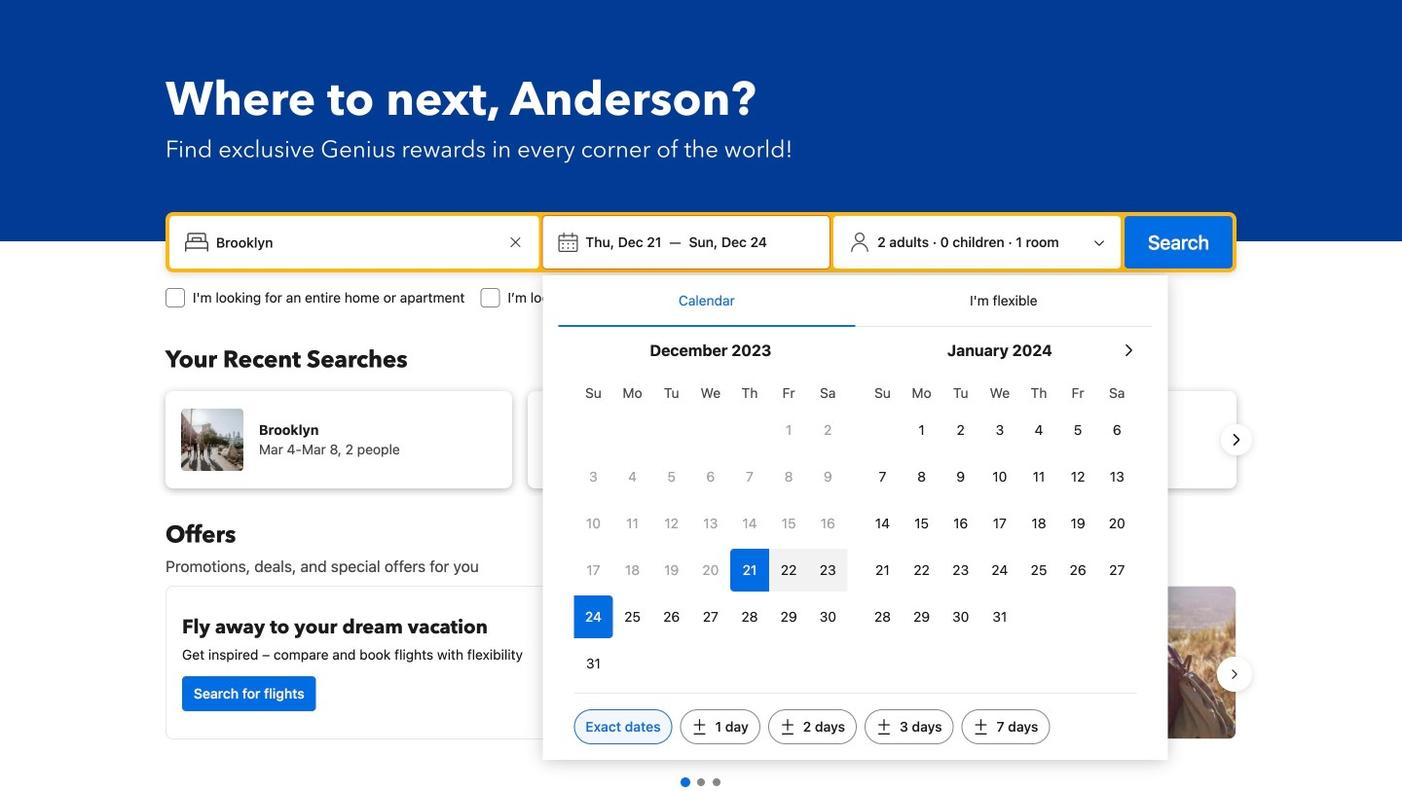Task type: describe. For each thing, give the bounding box(es) containing it.
28 December 2023 checkbox
[[730, 596, 769, 639]]

8 December 2023 checkbox
[[769, 456, 809, 499]]

31 December 2023 checkbox
[[574, 643, 613, 686]]

Where are you going? field
[[208, 225, 504, 260]]

27 January 2024 checkbox
[[1098, 549, 1137, 592]]

9 December 2023 checkbox
[[809, 456, 848, 499]]

12 January 2024 checkbox
[[1059, 456, 1098, 499]]

17 January 2024 checkbox
[[980, 503, 1020, 545]]

19 January 2024 checkbox
[[1059, 503, 1098, 545]]

2 grid from the left
[[863, 374, 1137, 639]]

fly away to your dream vacation image
[[556, 603, 677, 724]]

1 January 2024 checkbox
[[902, 409, 941, 452]]

11 January 2024 checkbox
[[1020, 456, 1059, 499]]

6 December 2023 checkbox
[[691, 456, 730, 499]]

2 region from the top
[[150, 578, 1252, 771]]

9 January 2024 checkbox
[[941, 456, 980, 499]]

29 December 2023 checkbox
[[769, 596, 809, 639]]

5 December 2023 checkbox
[[652, 456, 691, 499]]

1 grid from the left
[[574, 374, 848, 686]]

31 January 2024 checkbox
[[980, 596, 1020, 639]]

1 December 2023 checkbox
[[769, 409, 809, 452]]

7 December 2023 checkbox
[[730, 456, 769, 499]]

15 December 2023 checkbox
[[769, 503, 809, 545]]

4 January 2024 checkbox
[[1020, 409, 1059, 452]]

29 January 2024 checkbox
[[902, 596, 941, 639]]

cell up 28 december 2023 option
[[730, 545, 769, 592]]

22 January 2024 checkbox
[[902, 549, 941, 592]]

20 December 2023 checkbox
[[691, 549, 730, 592]]

cell up 29 december 2023 checkbox
[[769, 545, 809, 592]]

13 December 2023 checkbox
[[691, 503, 730, 545]]

7 January 2024 checkbox
[[863, 456, 902, 499]]

21 January 2024 checkbox
[[863, 549, 902, 592]]

17 December 2023 checkbox
[[574, 549, 613, 592]]

6 January 2024 checkbox
[[1098, 409, 1137, 452]]

3 January 2024 checkbox
[[980, 409, 1020, 452]]

16 December 2023 checkbox
[[809, 503, 848, 545]]

13 January 2024 checkbox
[[1098, 456, 1137, 499]]

27 December 2023 checkbox
[[691, 596, 730, 639]]

24 January 2024 checkbox
[[980, 549, 1020, 592]]

8 January 2024 checkbox
[[902, 456, 941, 499]]

1 region from the top
[[150, 384, 1252, 497]]



Task type: vqa. For each thing, say whether or not it's contained in the screenshot.
19 December 2023 OPTION
yes



Task type: locate. For each thing, give the bounding box(es) containing it.
tab list
[[558, 276, 1152, 328]]

18 December 2023 checkbox
[[613, 549, 652, 592]]

next image
[[1225, 429, 1249, 452]]

19 December 2023 checkbox
[[652, 549, 691, 592]]

18 January 2024 checkbox
[[1020, 503, 1059, 545]]

11 December 2023 checkbox
[[613, 503, 652, 545]]

24 December 2023 checkbox
[[574, 596, 613, 639]]

25 December 2023 checkbox
[[613, 596, 652, 639]]

3 December 2023 checkbox
[[574, 456, 613, 499]]

0 horizontal spatial grid
[[574, 374, 848, 686]]

1 horizontal spatial grid
[[863, 374, 1137, 639]]

22 December 2023 checkbox
[[769, 549, 809, 592]]

28 January 2024 checkbox
[[863, 596, 902, 639]]

16 January 2024 checkbox
[[941, 503, 980, 545]]

0 vertical spatial region
[[150, 384, 1252, 497]]

1 vertical spatial region
[[150, 578, 1252, 771]]

14 January 2024 checkbox
[[863, 503, 902, 545]]

grid
[[574, 374, 848, 686], [863, 374, 1137, 639]]

21 December 2023 checkbox
[[730, 549, 769, 592]]

2 January 2024 checkbox
[[941, 409, 980, 452]]

10 December 2023 checkbox
[[574, 503, 613, 545]]

23 January 2024 checkbox
[[941, 549, 980, 592]]

4 December 2023 checkbox
[[613, 456, 652, 499]]

14 December 2023 checkbox
[[730, 503, 769, 545]]

12 December 2023 checkbox
[[652, 503, 691, 545]]

30 December 2023 checkbox
[[809, 596, 848, 639]]

26 January 2024 checkbox
[[1059, 549, 1098, 592]]

5 January 2024 checkbox
[[1059, 409, 1098, 452]]

10 January 2024 checkbox
[[980, 456, 1020, 499]]

group of friends hiking in the mountains on a sunny day image
[[710, 587, 1236, 739]]

cell up 31 december 2023 checkbox
[[574, 592, 613, 639]]

23 December 2023 checkbox
[[809, 549, 848, 592]]

30 January 2024 checkbox
[[941, 596, 980, 639]]

26 December 2023 checkbox
[[652, 596, 691, 639]]

15 January 2024 checkbox
[[902, 503, 941, 545]]

2 December 2023 checkbox
[[809, 409, 848, 452]]

cell up 30 december 2023 option
[[809, 545, 848, 592]]

20 January 2024 checkbox
[[1098, 503, 1137, 545]]

25 January 2024 checkbox
[[1020, 549, 1059, 592]]

cell
[[730, 545, 769, 592], [769, 545, 809, 592], [809, 545, 848, 592], [574, 592, 613, 639]]

progress bar
[[681, 778, 721, 788]]

region
[[150, 384, 1252, 497], [150, 578, 1252, 771]]



